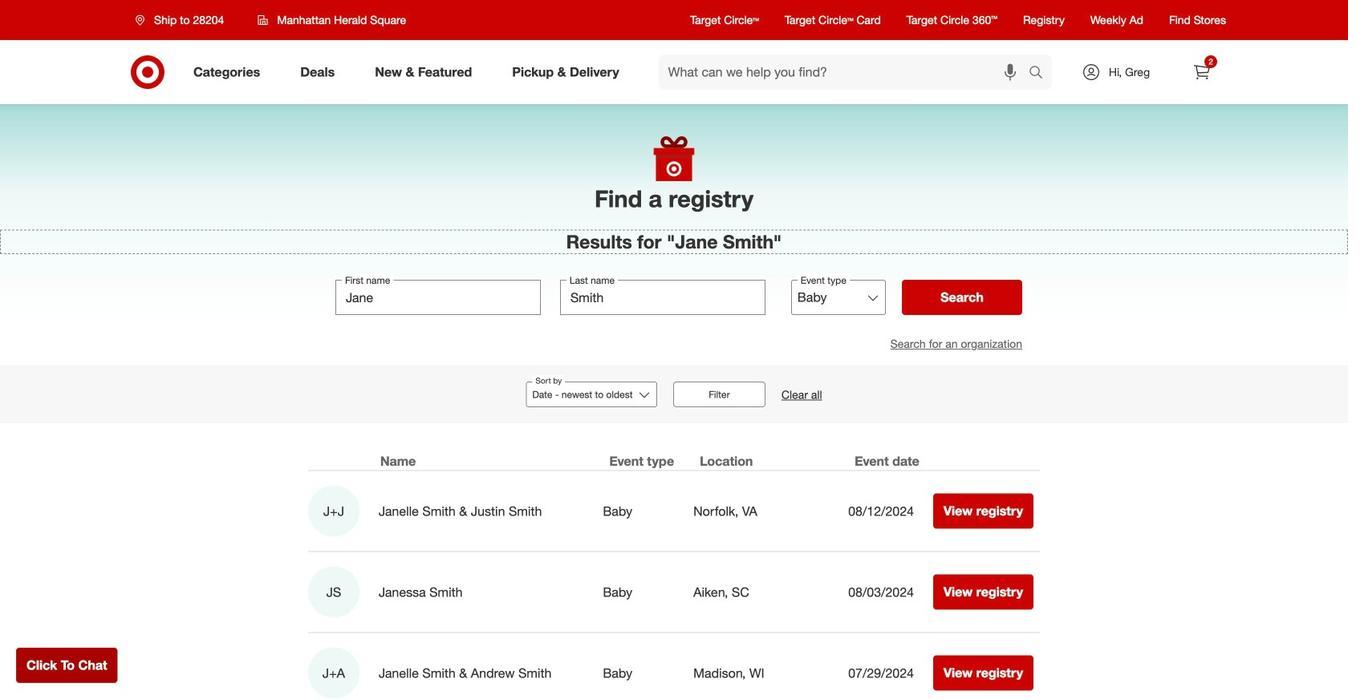 Task type: describe. For each thing, give the bounding box(es) containing it.
What can we help you find? suggestions appear below search field
[[659, 55, 1033, 90]]



Task type: locate. For each thing, give the bounding box(es) containing it.
None text field
[[560, 280, 765, 315]]

None text field
[[335, 280, 541, 315]]



Task type: vqa. For each thing, say whether or not it's contained in the screenshot.
text field
yes



